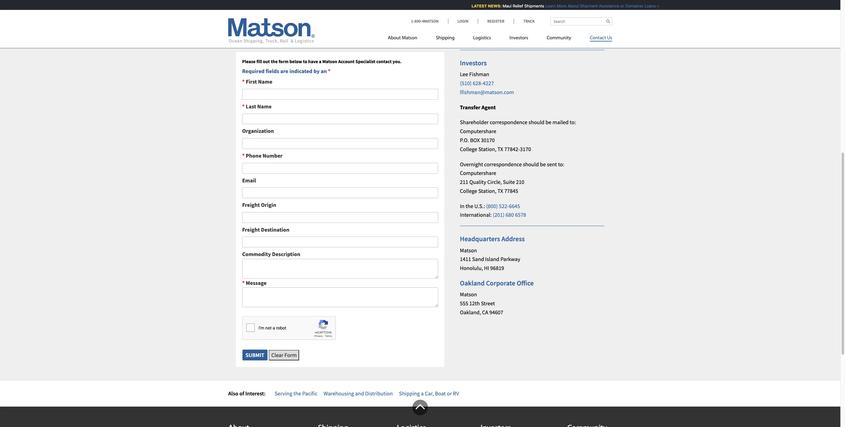 Task type: describe. For each thing, give the bounding box(es) containing it.
by
[[314, 67, 320, 75]]

30170
[[481, 137, 495, 144]]

contact us
[[590, 36, 613, 41]]

pacific
[[302, 390, 318, 397]]

overnight correspondence should be sent to: computershare 211 quality circle, suite 210 college station, tx 77845
[[460, 161, 565, 195]]

honolulu,
[[460, 265, 483, 272]]

keoni
[[460, 17, 474, 25]]

shipping link
[[427, 33, 464, 45]]

628-
[[473, 80, 483, 87]]

1-800-4matson
[[411, 19, 439, 24]]

1 horizontal spatial about
[[564, 3, 575, 8]]

logistics
[[473, 36, 491, 41]]

4227
[[483, 80, 494, 87]]

commodity description
[[242, 251, 300, 258]]

hi
[[484, 265, 489, 272]]

1- inside the 'china service: 1-877-china-02 (877-244-6202)'
[[236, 22, 241, 29]]

freight for freight origin
[[242, 201, 260, 209]]

Search search field
[[551, 17, 613, 25]]

shareholder correspondence should be mailed to: computershare p.o. box 30170 college station, tx 77842-3170
[[460, 119, 576, 153]]

login link
[[448, 19, 478, 24]]

community
[[547, 36, 571, 41]]

general customer service inquiries:
[[236, 37, 324, 45]]

are
[[280, 67, 288, 75]]

china
[[236, 13, 250, 20]]

learn
[[542, 3, 552, 8]]

p.o.
[[460, 137, 469, 144]]

* for phone number
[[242, 152, 245, 159]]

a inside the please fill out the form below to have a matson account specialist contact you. required fields are indicated by an *
[[319, 58, 322, 64]]

number
[[263, 152, 283, 159]]

fill
[[257, 58, 262, 64]]

matson inside top menu navigation
[[402, 36, 418, 41]]

general
[[236, 37, 255, 45]]

to
[[303, 58, 307, 64]]

lfishman@matson.com link
[[460, 89, 514, 96]]

to: for overnight correspondence should be sent to: computershare 211 quality circle, suite 210 college station, tx 77845
[[558, 161, 565, 168]]

college inside the overnight correspondence should be sent to: computershare 211 quality circle, suite 210 college station, tx 77845
[[460, 187, 477, 195]]

container
[[622, 3, 640, 8]]

investors inside top menu navigation
[[510, 36, 528, 41]]

matson 555 12th street oakland, ca 94607
[[460, 291, 504, 316]]

sent
[[547, 161, 557, 168]]

should for mailed
[[529, 119, 545, 126]]

parkway
[[501, 256, 521, 263]]

login
[[458, 19, 469, 24]]

investors link
[[501, 33, 538, 45]]

interest:
[[245, 390, 266, 397]]

3170
[[520, 146, 531, 153]]

origin
[[261, 201, 276, 209]]

680
[[506, 211, 514, 219]]

* for message
[[242, 279, 245, 286]]

the for serving the pacific
[[294, 390, 301, 397]]

overnight
[[460, 161, 483, 168]]

news media
[[460, 5, 495, 14]]

77842-
[[505, 146, 520, 153]]

(877-
[[274, 22, 286, 29]]

1411
[[460, 256, 471, 263]]

freight for freight destination
[[242, 226, 260, 233]]

first
[[246, 78, 257, 85]]

fields
[[266, 67, 279, 75]]

mailed
[[553, 119, 569, 126]]

warehousing and distribution link
[[324, 390, 393, 397]]

should for sent
[[523, 161, 539, 168]]

backtop image
[[413, 400, 428, 415]]

ca
[[482, 309, 489, 316]]

rv
[[453, 390, 459, 397]]

(201)
[[493, 211, 505, 219]]

assistance
[[595, 3, 616, 8]]

210
[[516, 178, 525, 186]]

more
[[553, 3, 563, 8]]

77845
[[505, 187, 518, 195]]

u.s.:
[[475, 203, 485, 210]]

below
[[290, 58, 302, 64]]

an
[[321, 67, 327, 75]]

transfer agent
[[460, 104, 496, 111]]

destination
[[261, 226, 290, 233]]

please fill out the form below to have a matson account specialist contact you. required fields are indicated by an *
[[242, 58, 402, 75]]

computershare for quality
[[460, 170, 496, 177]]

register link
[[478, 19, 514, 24]]

800-
[[415, 19, 422, 24]]

contact
[[590, 36, 606, 41]]

street
[[481, 300, 495, 307]]

(800) 522-6645 link
[[486, 203, 520, 210]]

244-
[[286, 22, 296, 29]]

box
[[470, 137, 480, 144]]

shipping for shipping
[[436, 36, 455, 41]]

service:
[[251, 13, 270, 20]]

lee
[[460, 71, 468, 78]]

about inside top menu navigation
[[388, 36, 401, 41]]

* inside the please fill out the form below to have a matson account specialist contact you. required fields are indicated by an *
[[328, 67, 331, 75]]

warehousing and distribution
[[324, 390, 393, 397]]

matson 1411 sand island parkway honolulu, hi 96819
[[460, 247, 521, 272]]

* first name
[[242, 78, 273, 85]]

quality
[[470, 178, 486, 186]]

shipping for shipping a car, boat or rv
[[399, 390, 420, 397]]

Commodity Description text field
[[242, 188, 438, 198]]

required
[[242, 67, 265, 75]]

search image
[[607, 19, 610, 23]]

organization
[[242, 127, 274, 135]]

name for * first name
[[258, 78, 273, 85]]

email
[[242, 177, 256, 184]]



Task type: locate. For each thing, give the bounding box(es) containing it.
02
[[267, 22, 273, 29]]

be left sent
[[540, 161, 546, 168]]

island
[[485, 256, 500, 263]]

1 vertical spatial the
[[466, 203, 473, 210]]

be left mailed
[[546, 119, 552, 126]]

corporate
[[486, 279, 516, 288]]

* left phone
[[242, 152, 245, 159]]

1 horizontal spatial shipping
[[436, 36, 455, 41]]

None button
[[242, 349, 268, 361]]

please
[[242, 58, 256, 64]]

blue matson logo with ocean, shipping, truck, rail and logistics written beneath it. image
[[228, 18, 315, 44]]

computershare for box
[[460, 128, 496, 135]]

522-
[[499, 203, 509, 210]]

0 horizontal spatial to:
[[558, 161, 565, 168]]

correspondence down 77842-
[[484, 161, 522, 168]]

track
[[524, 19, 535, 24]]

the right in
[[466, 203, 473, 210]]

to: inside the overnight correspondence should be sent to: computershare 211 quality circle, suite 210 college station, tx 77845
[[558, 161, 565, 168]]

tx
[[498, 146, 503, 153], [498, 187, 503, 195]]

the right out at top left
[[271, 58, 278, 64]]

matson up an
[[322, 58, 337, 64]]

footer
[[0, 400, 841, 427]]

be for mailed
[[546, 119, 552, 126]]

Organization text field
[[242, 138, 438, 149]]

1 station, from the top
[[479, 146, 497, 153]]

investors up fishman
[[460, 58, 487, 67]]

0 horizontal spatial shipping
[[399, 390, 420, 397]]

1 vertical spatial name
[[257, 103, 272, 110]]

2 tx from the top
[[498, 187, 503, 195]]

be for sent
[[540, 161, 546, 168]]

college down 211
[[460, 187, 477, 195]]

correspondence for 30170
[[490, 119, 528, 126]]

wagner
[[475, 17, 492, 25]]

account
[[338, 58, 355, 64]]

* right an
[[328, 67, 331, 75]]

freight left origin
[[242, 201, 260, 209]]

1 vertical spatial college
[[460, 187, 477, 195]]

(510) 628-4227 link
[[460, 80, 494, 87]]

also
[[228, 390, 238, 397]]

commodity
[[242, 251, 271, 258]]

college down p.o.
[[460, 146, 477, 153]]

register
[[488, 19, 505, 24]]

* for first name
[[242, 78, 245, 85]]

555
[[460, 300, 468, 307]]

computershare up box
[[460, 128, 496, 135]]

* left message
[[242, 279, 245, 286]]

0 vertical spatial a
[[319, 58, 322, 64]]

media
[[478, 5, 495, 14]]

1 vertical spatial investors
[[460, 58, 487, 67]]

serving the pacific
[[275, 390, 318, 397]]

matson inside matson 555 12th street oakland, ca 94607
[[460, 291, 477, 298]]

tx inside shareholder correspondence should be mailed to: computershare p.o. box 30170 college station, tx 77842-3170
[[498, 146, 503, 153]]

(800)
[[486, 203, 498, 210]]

contact us link
[[581, 33, 613, 45]]

car,
[[425, 390, 434, 397]]

should
[[529, 119, 545, 126], [523, 161, 539, 168]]

0 vertical spatial correspondence
[[490, 119, 528, 126]]

1 horizontal spatial a
[[421, 390, 424, 397]]

be
[[546, 119, 552, 126], [540, 161, 546, 168]]

* message
[[242, 279, 267, 286]]

serving
[[275, 390, 292, 397]]

to: right mailed
[[570, 119, 576, 126]]

0 vertical spatial station,
[[479, 146, 497, 153]]

computershare up quality
[[460, 170, 496, 177]]

1- down china
[[236, 22, 241, 29]]

1 vertical spatial about
[[388, 36, 401, 41]]

to: right sent
[[558, 161, 565, 168]]

description
[[272, 251, 300, 258]]

(510)
[[460, 80, 472, 87]]

name for * last name
[[257, 103, 272, 110]]

station, down 30170
[[479, 146, 497, 153]]

name
[[258, 78, 273, 85], [257, 103, 272, 110]]

inquiries:
[[300, 37, 324, 45]]

0 horizontal spatial a
[[319, 58, 322, 64]]

boat
[[435, 390, 446, 397]]

have
[[308, 58, 318, 64]]

* left last
[[242, 103, 245, 110]]

2 station, from the top
[[479, 187, 497, 195]]

maui
[[499, 3, 508, 8]]

1 vertical spatial to:
[[558, 161, 565, 168]]

2 college from the top
[[460, 187, 477, 195]]

0 vertical spatial college
[[460, 146, 477, 153]]

form
[[279, 58, 289, 64]]

about up you.
[[388, 36, 401, 41]]

0 horizontal spatial or
[[447, 390, 452, 397]]

1 computershare from the top
[[460, 128, 496, 135]]

circle,
[[488, 178, 502, 186]]

0 horizontal spatial investors
[[460, 58, 487, 67]]

china service: 1-877-china-02 (877-244-6202)
[[236, 13, 309, 29]]

1 vertical spatial freight
[[242, 226, 260, 233]]

headquarters
[[460, 235, 500, 243]]

should inside the overnight correspondence should be sent to: computershare 211 quality circle, suite 210 college station, tx 77845
[[523, 161, 539, 168]]

correspondence for circle,
[[484, 161, 522, 168]]

None text field
[[242, 89, 438, 100], [242, 114, 438, 124], [242, 237, 438, 248], [242, 259, 438, 279], [242, 89, 438, 100], [242, 114, 438, 124], [242, 237, 438, 248], [242, 259, 438, 279]]

0 vertical spatial investors
[[510, 36, 528, 41]]

1 vertical spatial should
[[523, 161, 539, 168]]

2 horizontal spatial the
[[466, 203, 473, 210]]

shareholder
[[460, 119, 489, 126]]

96819
[[491, 265, 504, 272]]

correspondence inside the overnight correspondence should be sent to: computershare 211 quality circle, suite 210 college station, tx 77845
[[484, 161, 522, 168]]

a right have
[[319, 58, 322, 64]]

(877-244-6202) link
[[274, 22, 309, 29]]

should inside shareholder correspondence should be mailed to: computershare p.o. box 30170 college station, tx 77842-3170
[[529, 119, 545, 126]]

or
[[617, 3, 621, 8], [447, 390, 452, 397]]

name down fields
[[258, 78, 273, 85]]

sand
[[472, 256, 484, 263]]

the
[[271, 58, 278, 64], [466, 203, 473, 210], [294, 390, 301, 397]]

1 vertical spatial tx
[[498, 187, 503, 195]]

about right the more
[[564, 3, 575, 8]]

the inside the please fill out the form below to have a matson account specialist contact you. required fields are indicated by an *
[[271, 58, 278, 64]]

0 vertical spatial computershare
[[460, 128, 496, 135]]

office
[[517, 279, 534, 288]]

station, down circle,
[[479, 187, 497, 195]]

>
[[653, 3, 656, 8]]

shipping up the backtop image
[[399, 390, 420, 397]]

to:
[[570, 119, 576, 126], [558, 161, 565, 168]]

computershare inside the overnight correspondence should be sent to: computershare 211 quality circle, suite 210 college station, tx 77845
[[460, 170, 496, 177]]

station, inside shareholder correspondence should be mailed to: computershare p.o. box 30170 college station, tx 77842-3170
[[479, 146, 497, 153]]

1 vertical spatial station,
[[479, 187, 497, 195]]

shipping a car, boat or rv
[[399, 390, 459, 397]]

should down 3170
[[523, 161, 539, 168]]

relief
[[509, 3, 520, 8]]

college inside shareholder correspondence should be mailed to: computershare p.o. box 30170 college station, tx 77842-3170
[[460, 146, 477, 153]]

None text field
[[242, 163, 438, 174], [242, 212, 438, 223], [242, 288, 438, 307], [242, 163, 438, 174], [242, 212, 438, 223], [242, 288, 438, 307]]

0 vertical spatial the
[[271, 58, 278, 64]]

(201) 680 6578 link
[[493, 211, 526, 219]]

the for in the u.s.: (800) 522-6645 international: (201) 680 6578
[[466, 203, 473, 210]]

1 vertical spatial computershare
[[460, 170, 496, 177]]

suite
[[503, 178, 515, 186]]

international:
[[460, 211, 492, 219]]

1 vertical spatial a
[[421, 390, 424, 397]]

out
[[263, 58, 270, 64]]

be inside shareholder correspondence should be mailed to: computershare p.o. box 30170 college station, tx 77842-3170
[[546, 119, 552, 126]]

0 vertical spatial shipping
[[436, 36, 455, 41]]

the inside in the u.s.: (800) 522-6645 international: (201) 680 6578
[[466, 203, 473, 210]]

station,
[[479, 146, 497, 153], [479, 187, 497, 195]]

0 vertical spatial about
[[564, 3, 575, 8]]

latest
[[468, 3, 483, 8]]

freight destination
[[242, 226, 290, 233]]

tx left 77842-
[[498, 146, 503, 153]]

matson inside the please fill out the form below to have a matson account specialist contact you. required fields are indicated by an *
[[322, 58, 337, 64]]

211
[[460, 178, 468, 186]]

computershare
[[460, 128, 496, 135], [460, 170, 496, 177]]

2 computershare from the top
[[460, 170, 496, 177]]

12th
[[470, 300, 480, 307]]

tx down circle,
[[498, 187, 503, 195]]

1 horizontal spatial to:
[[570, 119, 576, 126]]

and
[[355, 390, 364, 397]]

1 college from the top
[[460, 146, 477, 153]]

the left pacific
[[294, 390, 301, 397]]

contact
[[377, 58, 392, 64]]

0 vertical spatial should
[[529, 119, 545, 126]]

1 vertical spatial shipping
[[399, 390, 420, 397]]

shipment
[[576, 3, 594, 8]]

should left mailed
[[529, 119, 545, 126]]

0 horizontal spatial the
[[271, 58, 278, 64]]

matson down the 800-
[[402, 36, 418, 41]]

fishman
[[469, 71, 489, 78]]

to: for shareholder correspondence should be mailed to: computershare p.o. box 30170 college station, tx 77842-3170
[[570, 119, 576, 126]]

0 vertical spatial or
[[617, 3, 621, 8]]

name right last
[[257, 103, 272, 110]]

customer
[[256, 37, 280, 45]]

freight left destination
[[242, 226, 260, 233]]

or left rv
[[447, 390, 452, 397]]

distribution
[[365, 390, 393, 397]]

1 horizontal spatial or
[[617, 3, 621, 8]]

0 vertical spatial name
[[258, 78, 273, 85]]

correspondence inside shareholder correspondence should be mailed to: computershare p.o. box 30170 college station, tx 77842-3170
[[490, 119, 528, 126]]

1 horizontal spatial 1-
[[411, 19, 415, 24]]

about
[[564, 3, 575, 8], [388, 36, 401, 41]]

1 vertical spatial correspondence
[[484, 161, 522, 168]]

oakland
[[460, 279, 485, 288]]

us
[[607, 36, 613, 41]]

station, inside the overnight correspondence should be sent to: computershare 211 quality circle, suite 210 college station, tx 77845
[[479, 187, 497, 195]]

keoni wagner
[[460, 17, 492, 25]]

lee fishman (510) 628-4227 lfishman@matson.com
[[460, 71, 514, 96]]

None search field
[[551, 17, 613, 25]]

top menu navigation
[[388, 33, 613, 45]]

college
[[460, 146, 477, 153], [460, 187, 477, 195]]

1 tx from the top
[[498, 146, 503, 153]]

headquarters address
[[460, 235, 525, 243]]

0 vertical spatial tx
[[498, 146, 503, 153]]

2 vertical spatial the
[[294, 390, 301, 397]]

* phone number
[[242, 152, 283, 159]]

about matson link
[[388, 33, 427, 45]]

0 vertical spatial be
[[546, 119, 552, 126]]

computershare inside shareholder correspondence should be mailed to: computershare p.o. box 30170 college station, tx 77842-3170
[[460, 128, 496, 135]]

6645
[[509, 203, 520, 210]]

to: inside shareholder correspondence should be mailed to: computershare p.o. box 30170 college station, tx 77842-3170
[[570, 119, 576, 126]]

1 vertical spatial or
[[447, 390, 452, 397]]

investors down track link
[[510, 36, 528, 41]]

shipping down 4matson
[[436, 36, 455, 41]]

track link
[[514, 19, 535, 24]]

oakland,
[[460, 309, 481, 316]]

1 freight from the top
[[242, 201, 260, 209]]

shipping inside top menu navigation
[[436, 36, 455, 41]]

matson up "555"
[[460, 291, 477, 298]]

* last name
[[242, 103, 272, 110]]

investors
[[510, 36, 528, 41], [460, 58, 487, 67]]

freight
[[242, 201, 260, 209], [242, 226, 260, 233]]

0 horizontal spatial about
[[388, 36, 401, 41]]

1- left 4matson
[[411, 19, 415, 24]]

1 vertical spatial be
[[540, 161, 546, 168]]

1 horizontal spatial the
[[294, 390, 301, 397]]

matson up 1411 at the right
[[460, 247, 477, 254]]

matson inside matson 1411 sand island parkway honolulu, hi 96819
[[460, 247, 477, 254]]

0 vertical spatial freight
[[242, 201, 260, 209]]

2 freight from the top
[[242, 226, 260, 233]]

* for last name
[[242, 103, 245, 110]]

* left the first
[[242, 78, 245, 85]]

address
[[502, 235, 525, 243]]

be inside the overnight correspondence should be sent to: computershare 211 quality circle, suite 210 college station, tx 77845
[[540, 161, 546, 168]]

0 horizontal spatial 1-
[[236, 22, 241, 29]]

kwagner@matson.com link
[[460, 35, 514, 42]]

1 horizontal spatial investors
[[510, 36, 528, 41]]

correspondence down agent
[[490, 119, 528, 126]]

logistics link
[[464, 33, 501, 45]]

of
[[240, 390, 244, 397]]

or left container
[[617, 3, 621, 8]]

tx inside the overnight correspondence should be sent to: computershare 211 quality circle, suite 210 college station, tx 77845
[[498, 187, 503, 195]]

None reset field
[[269, 350, 299, 361]]

a left car,
[[421, 390, 424, 397]]

4matson
[[422, 19, 439, 24]]

warehousing
[[324, 390, 354, 397]]

0 vertical spatial to:
[[570, 119, 576, 126]]

correspondence
[[490, 119, 528, 126], [484, 161, 522, 168]]



Task type: vqa. For each thing, say whether or not it's contained in the screenshot.
Logistics Overview link
no



